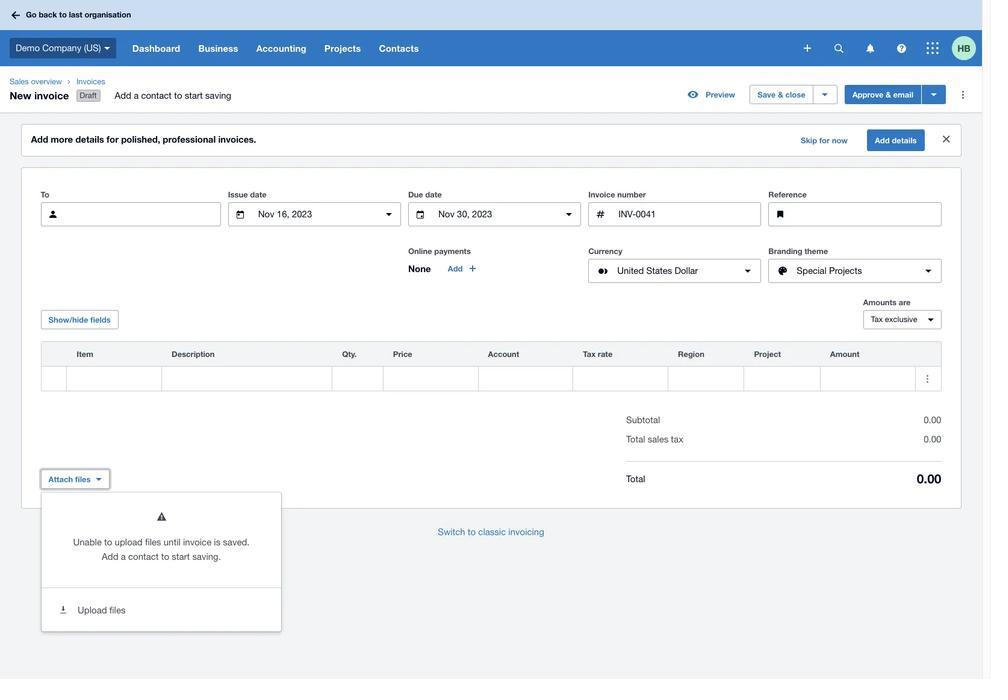 Task type: locate. For each thing, give the bounding box(es) containing it.
Description text field
[[162, 367, 332, 390]]

upload files
[[78, 605, 126, 615]]

date right "issue" at the left top of page
[[250, 190, 267, 199]]

1 horizontal spatial for
[[819, 136, 830, 145]]

total down subtotal
[[626, 434, 645, 444]]

0 vertical spatial tax
[[871, 315, 883, 324]]

approve
[[852, 90, 884, 99]]

0 horizontal spatial date
[[250, 190, 267, 199]]

switch to classic invoicing
[[438, 527, 544, 537]]

tax inside invoice line item list element
[[583, 349, 596, 359]]

tax inside tax exclusive "popup button"
[[871, 315, 883, 324]]

tax for tax exclusive
[[871, 315, 883, 324]]

files inside unable to upload files until invoice is saved. add a contact to start saving.
[[145, 537, 161, 547]]

show/hide fields button
[[41, 310, 118, 329]]

invoice
[[588, 190, 615, 199]]

add for add details
[[875, 136, 890, 145]]

add button
[[441, 259, 484, 278]]

close
[[785, 90, 805, 99]]

2 total from the top
[[626, 474, 645, 484]]

for
[[107, 134, 119, 145], [819, 136, 830, 145]]

dashboard
[[132, 43, 180, 54]]

add right draft
[[115, 90, 131, 101]]

0 horizontal spatial &
[[778, 90, 783, 99]]

to left last
[[59, 10, 67, 19]]

1 vertical spatial files
[[145, 537, 161, 547]]

attach files
[[48, 475, 91, 484]]

1 vertical spatial a
[[121, 552, 126, 562]]

invoices.
[[218, 134, 256, 145]]

more
[[51, 134, 73, 145]]

description
[[172, 349, 215, 359]]

attach
[[48, 475, 73, 484]]

details inside button
[[892, 136, 917, 145]]

navigation containing dashboard
[[123, 30, 795, 66]]

invoices
[[76, 77, 105, 86]]

united states dollar button
[[588, 259, 761, 283]]

tax left rate
[[583, 349, 596, 359]]

contacts
[[379, 43, 419, 54]]

total for total sales tax
[[626, 434, 645, 444]]

to right switch
[[468, 527, 476, 537]]

is
[[214, 537, 220, 547]]

projects
[[324, 43, 361, 54], [829, 266, 862, 276]]

projects inside "popup button"
[[324, 43, 361, 54]]

a
[[134, 90, 139, 101], [121, 552, 126, 562]]

due date
[[408, 190, 442, 199]]

& for close
[[778, 90, 783, 99]]

accounting button
[[247, 30, 315, 66]]

projects left contacts "dropdown button"
[[324, 43, 361, 54]]

files left until
[[145, 537, 161, 547]]

exclusive
[[885, 315, 917, 324]]

1 horizontal spatial more date options image
[[557, 202, 581, 226]]

are
[[899, 298, 911, 307]]

add down 'payments'
[[448, 264, 463, 273]]

amount
[[830, 349, 859, 359]]

group
[[42, 493, 281, 632]]

start down until
[[172, 552, 190, 562]]

0.00
[[924, 415, 941, 425], [924, 434, 941, 444], [917, 472, 941, 487]]

currency
[[588, 246, 622, 256]]

& right save
[[778, 90, 783, 99]]

0 vertical spatial files
[[75, 475, 91, 484]]

0 horizontal spatial more date options image
[[377, 202, 401, 226]]

more line item options element
[[916, 342, 941, 366]]

svg image inside demo company (us) popup button
[[104, 47, 110, 50]]

more date options image
[[377, 202, 401, 226], [557, 202, 581, 226]]

invoice number element
[[588, 202, 761, 226]]

svg image
[[11, 11, 20, 19]]

0 vertical spatial projects
[[324, 43, 361, 54]]

1 date from the left
[[250, 190, 267, 199]]

Reference text field
[[797, 203, 941, 226]]

1 horizontal spatial projects
[[829, 266, 862, 276]]

more date options image for issue date
[[377, 202, 401, 226]]

files inside button
[[109, 605, 126, 615]]

classic
[[478, 527, 506, 537]]

details right 'more'
[[75, 134, 104, 145]]

& left email
[[886, 90, 891, 99]]

region
[[678, 349, 704, 359]]

files right attach
[[75, 475, 91, 484]]

tax down amounts
[[871, 315, 883, 324]]

To text field
[[70, 203, 220, 226]]

add for add more details for polished, professional invoices.
[[31, 134, 48, 145]]

2 date from the left
[[425, 190, 442, 199]]

2 vertical spatial files
[[109, 605, 126, 615]]

1 horizontal spatial details
[[892, 136, 917, 145]]

for inside button
[[819, 136, 830, 145]]

1 vertical spatial total
[[626, 474, 645, 484]]

invoice up the saving. on the bottom of page
[[183, 537, 211, 547]]

to inside button
[[468, 527, 476, 537]]

none
[[408, 263, 431, 274]]

unable to upload files until invoice is saved. add a contact to start saving.
[[73, 537, 250, 562]]

add right now
[[875, 136, 890, 145]]

0 horizontal spatial a
[[121, 552, 126, 562]]

until
[[164, 537, 181, 547]]

Issue date text field
[[257, 203, 372, 226]]

1 vertical spatial 0.00
[[924, 434, 941, 444]]

a down invoices link
[[134, 90, 139, 101]]

start left the saving
[[185, 90, 203, 101]]

last
[[69, 10, 82, 19]]

sales
[[10, 77, 29, 86]]

to
[[59, 10, 67, 19], [174, 90, 182, 101], [468, 527, 476, 537], [104, 537, 112, 547], [161, 552, 169, 562]]

1 vertical spatial tax
[[583, 349, 596, 359]]

sales overview link
[[5, 76, 67, 88]]

show/hide fields
[[48, 315, 111, 325]]

details left close image
[[892, 136, 917, 145]]

add for add
[[448, 264, 463, 273]]

item
[[77, 349, 93, 359]]

invoicing
[[508, 527, 544, 537]]

details
[[75, 134, 104, 145], [892, 136, 917, 145]]

Price field
[[383, 367, 478, 390]]

0 vertical spatial total
[[626, 434, 645, 444]]

contact element
[[41, 202, 221, 226]]

tax
[[871, 315, 883, 324], [583, 349, 596, 359]]

1 horizontal spatial files
[[109, 605, 126, 615]]

fields
[[90, 315, 111, 325]]

new
[[10, 89, 31, 101]]

0 horizontal spatial invoice
[[34, 89, 69, 101]]

go back to last organisation link
[[7, 4, 138, 26]]

switch to classic invoicing button
[[428, 520, 554, 544]]

for left polished,
[[107, 134, 119, 145]]

new invoice
[[10, 89, 69, 101]]

start
[[185, 90, 203, 101], [172, 552, 190, 562]]

tax for tax rate
[[583, 349, 596, 359]]

navigation inside banner
[[123, 30, 795, 66]]

invoice line item list element
[[41, 341, 941, 391]]

0.00 for total sales tax
[[924, 434, 941, 444]]

1 horizontal spatial date
[[425, 190, 442, 199]]

2 more date options image from the left
[[557, 202, 581, 226]]

amounts
[[863, 298, 897, 307]]

back
[[39, 10, 57, 19]]

contact
[[141, 90, 172, 101], [128, 552, 159, 562]]

saving
[[205, 90, 231, 101]]

projects right special
[[829, 266, 862, 276]]

add left 'more'
[[31, 134, 48, 145]]

a inside unable to upload files until invoice is saved. add a contact to start saving.
[[121, 552, 126, 562]]

1 & from the left
[[778, 90, 783, 99]]

to down until
[[161, 552, 169, 562]]

0 horizontal spatial tax
[[583, 349, 596, 359]]

2 vertical spatial 0.00
[[917, 472, 941, 487]]

rate
[[598, 349, 613, 359]]

for left now
[[819, 136, 830, 145]]

2 & from the left
[[886, 90, 891, 99]]

sales
[[648, 434, 668, 444]]

add down upload
[[102, 552, 118, 562]]

draft
[[80, 91, 97, 100]]

dashboard link
[[123, 30, 189, 66]]

add more details for polished, professional invoices. status
[[21, 125, 961, 156]]

online
[[408, 246, 432, 256]]

1 total from the top
[[626, 434, 645, 444]]

files for attach files
[[75, 475, 91, 484]]

company
[[42, 43, 81, 53]]

0 vertical spatial invoice
[[34, 89, 69, 101]]

approve & email
[[852, 90, 913, 99]]

1 vertical spatial start
[[172, 552, 190, 562]]

1 more date options image from the left
[[377, 202, 401, 226]]

1 horizontal spatial invoice
[[183, 537, 211, 547]]

close image
[[934, 127, 958, 151]]

professional
[[163, 134, 216, 145]]

invoice down overview
[[34, 89, 69, 101]]

group containing unable to upload files until invoice is saved. add a contact to start saving.
[[42, 493, 281, 632]]

start inside unable to upload files until invoice is saved. add a contact to start saving.
[[172, 552, 190, 562]]

files inside popup button
[[75, 475, 91, 484]]

svg image
[[927, 42, 939, 54], [834, 44, 843, 53], [866, 44, 874, 53], [897, 44, 906, 53], [804, 45, 811, 52], [104, 47, 110, 50]]

0 horizontal spatial for
[[107, 134, 119, 145]]

& inside the "save & close" button
[[778, 90, 783, 99]]

projects button
[[315, 30, 370, 66]]

save & close button
[[750, 85, 813, 104]]

0 vertical spatial a
[[134, 90, 139, 101]]

1 vertical spatial contact
[[128, 552, 159, 562]]

preview
[[706, 90, 735, 99]]

1 horizontal spatial &
[[886, 90, 891, 99]]

1 horizontal spatial tax
[[871, 315, 883, 324]]

total
[[626, 434, 645, 444], [626, 474, 645, 484]]

1 vertical spatial invoice
[[183, 537, 211, 547]]

to down invoices link
[[174, 90, 182, 101]]

0 horizontal spatial files
[[75, 475, 91, 484]]

& inside approve & email button
[[886, 90, 891, 99]]

contact down upload
[[128, 552, 159, 562]]

1 vertical spatial projects
[[829, 266, 862, 276]]

banner
[[0, 0, 982, 66]]

hb button
[[952, 30, 982, 66]]

more line item options image
[[916, 367, 940, 391]]

tax exclusive
[[871, 315, 917, 324]]

0 vertical spatial 0.00
[[924, 415, 941, 425]]

2 horizontal spatial files
[[145, 537, 161, 547]]

invoice
[[34, 89, 69, 101], [183, 537, 211, 547]]

files right upload
[[109, 605, 126, 615]]

contact down invoices link
[[141, 90, 172, 101]]

tax rate
[[583, 349, 613, 359]]

invoice number
[[588, 190, 646, 199]]

navigation
[[123, 30, 795, 66]]

a down upload
[[121, 552, 126, 562]]

date right due
[[425, 190, 442, 199]]

date for due date
[[425, 190, 442, 199]]

save & close
[[758, 90, 805, 99]]

total down total sales tax
[[626, 474, 645, 484]]

0 horizontal spatial projects
[[324, 43, 361, 54]]

go
[[26, 10, 37, 19]]



Task type: describe. For each thing, give the bounding box(es) containing it.
to
[[41, 190, 49, 199]]

united
[[617, 266, 644, 276]]

tax
[[671, 434, 683, 444]]

Invoice number text field
[[617, 203, 761, 226]]

issue date
[[228, 190, 267, 199]]

dollar
[[675, 266, 698, 276]]

to left upload
[[104, 537, 112, 547]]

online payments
[[408, 246, 471, 256]]

project
[[754, 349, 781, 359]]

qty.
[[342, 349, 357, 359]]

contacts button
[[370, 30, 428, 66]]

demo
[[16, 43, 40, 53]]

show/hide
[[48, 315, 88, 325]]

subtotal
[[626, 415, 660, 425]]

add more details for polished, professional invoices.
[[31, 134, 256, 145]]

invoice inside unable to upload files until invoice is saved. add a contact to start saving.
[[183, 537, 211, 547]]

business
[[198, 43, 238, 54]]

demo company (us) button
[[0, 30, 123, 66]]

upload
[[78, 605, 107, 615]]

reference
[[768, 190, 807, 199]]

branding
[[768, 246, 802, 256]]

add details button
[[867, 130, 925, 151]]

save
[[758, 90, 776, 99]]

branding theme
[[768, 246, 828, 256]]

accounting
[[256, 43, 306, 54]]

0 vertical spatial contact
[[141, 90, 172, 101]]

overview
[[31, 77, 62, 86]]

attach files button
[[41, 470, 109, 489]]

Due date text field
[[437, 203, 552, 226]]

demo company (us)
[[16, 43, 101, 53]]

invoices link
[[72, 76, 241, 88]]

0 vertical spatial start
[[185, 90, 203, 101]]

theme
[[805, 246, 828, 256]]

add details
[[875, 136, 917, 145]]

number
[[617, 190, 646, 199]]

skip for now
[[801, 136, 848, 145]]

skip
[[801, 136, 817, 145]]

add a contact to start saving
[[115, 90, 231, 101]]

more date options image for due date
[[557, 202, 581, 226]]

issue
[[228, 190, 248, 199]]

date for issue date
[[250, 190, 267, 199]]

tax exclusive button
[[863, 310, 941, 329]]

total for total
[[626, 474, 645, 484]]

& for email
[[886, 90, 891, 99]]

now
[[832, 136, 848, 145]]

approve & email button
[[845, 85, 921, 104]]

add inside unable to upload files until invoice is saved. add a contact to start saving.
[[102, 552, 118, 562]]

account
[[488, 349, 519, 359]]

saving.
[[192, 552, 221, 562]]

0 horizontal spatial details
[[75, 134, 104, 145]]

organisation
[[85, 10, 131, 19]]

projects inside popup button
[[829, 266, 862, 276]]

banner containing hb
[[0, 0, 982, 66]]

polished,
[[121, 134, 160, 145]]

special projects button
[[768, 259, 941, 283]]

1 horizontal spatial a
[[134, 90, 139, 101]]

due
[[408, 190, 423, 199]]

email
[[893, 90, 913, 99]]

amounts are
[[863, 298, 911, 307]]

payments
[[434, 246, 471, 256]]

(us)
[[84, 43, 101, 53]]

more invoice options image
[[951, 83, 975, 107]]

business button
[[189, 30, 247, 66]]

add for add a contact to start saving
[[115, 90, 131, 101]]

states
[[646, 266, 672, 276]]

hb
[[957, 42, 970, 53]]

files for upload files
[[109, 605, 126, 615]]

total sales tax
[[626, 434, 683, 444]]

skip for now button
[[794, 131, 855, 150]]

contact inside unable to upload files until invoice is saved. add a contact to start saving.
[[128, 552, 159, 562]]

go back to last organisation
[[26, 10, 131, 19]]

0.00 for subtotal
[[924, 415, 941, 425]]

unable
[[73, 537, 102, 547]]

sales overview
[[10, 77, 62, 86]]

united states dollar
[[617, 266, 698, 276]]

preview button
[[680, 85, 743, 104]]

upload files button
[[42, 596, 281, 624]]



Task type: vqa. For each thing, say whether or not it's contained in the screenshot.
2nd &
yes



